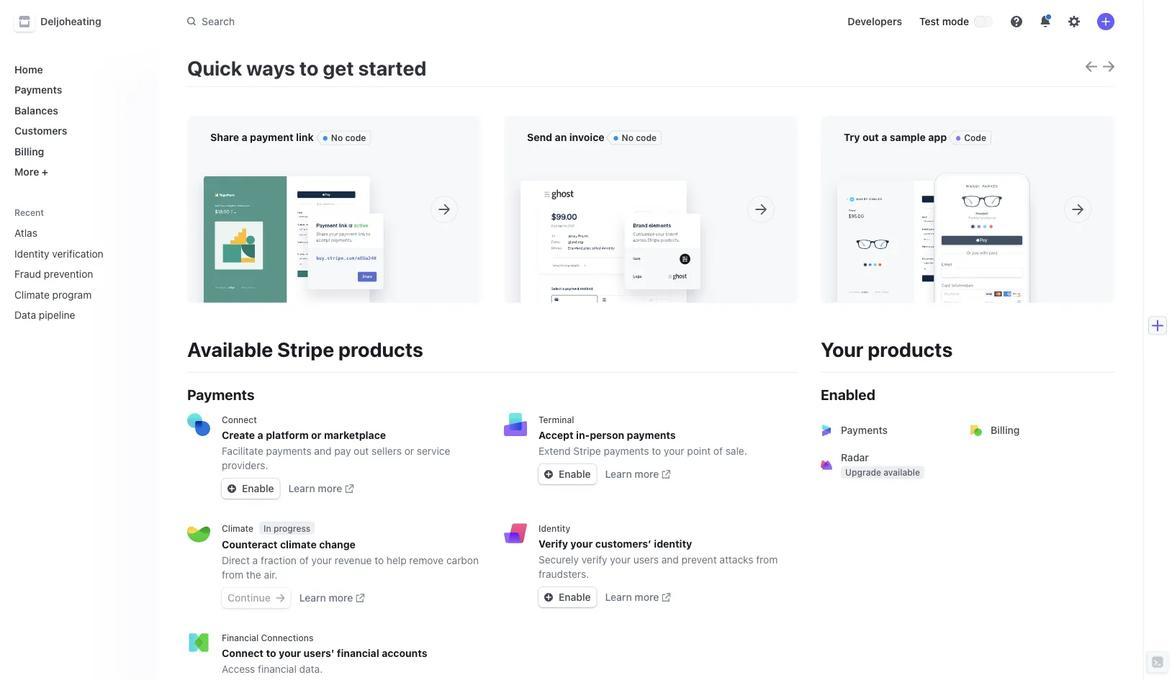 Task type: locate. For each thing, give the bounding box(es) containing it.
data.
[[299, 664, 323, 676]]

balances link
[[9, 99, 147, 122]]

1 vertical spatial climate
[[222, 524, 254, 534]]

connect up create
[[222, 415, 257, 425]]

1 horizontal spatial no
[[622, 133, 634, 143]]

connect down "financial"
[[222, 648, 264, 660]]

a
[[242, 131, 248, 143], [882, 131, 888, 143], [230, 152, 235, 164], [401, 152, 406, 164], [241, 166, 247, 178], [258, 430, 263, 442], [253, 555, 258, 567]]

code
[[965, 133, 987, 143]]

checkout
[[249, 166, 292, 178]]

or
[[277, 152, 287, 164], [311, 430, 322, 442], [405, 445, 414, 457]]

payments link up customers link
[[9, 78, 147, 102]]

and left pay
[[314, 445, 332, 457]]

1 vertical spatial billing
[[991, 425, 1020, 436]]

1 horizontal spatial financial
[[337, 648, 379, 660]]

enable link
[[539, 465, 597, 485], [222, 479, 280, 499], [539, 588, 597, 608]]

learn up connections
[[299, 592, 326, 604]]

and inside 'identity verify your customers' identity securely verify your users and prevent attacks from fraudsters.'
[[662, 554, 679, 566]]

identity
[[14, 248, 49, 260], [539, 524, 571, 534]]

test
[[920, 15, 940, 27]]

0 horizontal spatial climate
[[14, 289, 50, 301]]

1 vertical spatial out
[[354, 445, 369, 457]]

1 vertical spatial from
[[222, 569, 243, 581]]

svg image for facilitate payments and pay out sellers or service providers.
[[228, 485, 236, 493]]

from right attacks
[[756, 554, 778, 566]]

data pipeline
[[14, 309, 75, 321]]

2 vertical spatial enable
[[559, 592, 591, 604]]

payments down person at right bottom
[[604, 445, 649, 457]]

terminal
[[539, 415, 574, 425]]

a right sell
[[230, 152, 235, 164]]

financial down connections
[[258, 664, 297, 676]]

1 vertical spatial identity
[[539, 524, 571, 534]]

pay
[[334, 445, 351, 457]]

your down connections
[[279, 648, 301, 660]]

core navigation links element
[[9, 58, 147, 184]]

your down change
[[312, 555, 332, 567]]

products
[[339, 337, 423, 361], [868, 337, 953, 361]]

code for send an invoice
[[636, 133, 657, 143]]

payments right person at right bottom
[[627, 430, 676, 442]]

identity for identity verification
[[14, 248, 49, 260]]

1 horizontal spatial no code
[[622, 133, 657, 143]]

enable down providers. on the bottom of the page
[[242, 483, 274, 495]]

get
[[323, 56, 354, 80]]

your left point
[[664, 445, 685, 457]]

link up subscription
[[296, 131, 314, 143]]

learn more link down pay
[[289, 482, 354, 496]]

0 vertical spatial of
[[714, 445, 723, 457]]

learn more
[[605, 469, 659, 480], [289, 483, 342, 495], [605, 592, 659, 604], [299, 592, 353, 604]]

invoice
[[570, 131, 605, 143]]

0 horizontal spatial products
[[339, 337, 423, 361]]

2 no from the left
[[622, 133, 634, 143]]

payments link
[[9, 78, 147, 102], [812, 413, 965, 448]]

of left sale.
[[714, 445, 723, 457]]

payments up the radar
[[841, 425, 888, 436]]

svg image
[[544, 470, 553, 479]]

to down connections
[[266, 648, 276, 660]]

change
[[319, 539, 356, 551]]

payments down the platform
[[266, 445, 312, 457]]

1 horizontal spatial products
[[868, 337, 953, 361]]

1 vertical spatial connect
[[222, 648, 264, 660]]

sale.
[[726, 445, 747, 457]]

enable link down extend
[[539, 465, 597, 485]]

no up subscription
[[331, 133, 343, 143]]

Search search field
[[179, 8, 585, 35]]

1 horizontal spatial and
[[662, 554, 679, 566]]

payments inside core navigation links element
[[14, 84, 62, 96]]

svg image down fraudsters.
[[544, 594, 553, 602]]

0 horizontal spatial payments link
[[9, 78, 147, 102]]

link down sell
[[210, 166, 226, 178]]

code right invoice
[[636, 133, 657, 143]]

0 vertical spatial from
[[756, 554, 778, 566]]

more down terminal accept in-person payments extend stripe payments to your point of sale.
[[635, 469, 659, 480]]

a right create
[[258, 430, 263, 442]]

0 vertical spatial payments link
[[9, 78, 147, 102]]

continue button
[[222, 588, 291, 609]]

payments
[[627, 430, 676, 442], [266, 445, 312, 457], [604, 445, 649, 457]]

settings image
[[1069, 16, 1080, 27]]

to left help
[[375, 555, 384, 567]]

enable link down providers. on the bottom of the page
[[222, 479, 280, 499]]

payments link up radar upgrade available at the bottom
[[812, 413, 965, 448]]

1 vertical spatial enable
[[242, 483, 274, 495]]

code up the by
[[345, 133, 366, 143]]

available
[[884, 468, 920, 478]]

0 horizontal spatial no
[[331, 133, 343, 143]]

no right invoice
[[622, 133, 634, 143]]

payments for extend stripe payments to your point of sale.
[[604, 445, 649, 457]]

billing inside core navigation links element
[[14, 145, 44, 157]]

1 horizontal spatial identity
[[539, 524, 571, 534]]

to inside terminal accept in-person payments extend stripe payments to your point of sale.
[[652, 445, 661, 457]]

0 vertical spatial identity
[[14, 248, 49, 260]]

0 horizontal spatial link
[[210, 166, 226, 178]]

out down marketplace
[[354, 445, 369, 457]]

toolbar
[[1086, 61, 1115, 75]]

learn more down users
[[605, 592, 659, 604]]

financial right users'
[[337, 648, 379, 660]]

radar
[[841, 452, 869, 464]]

home
[[14, 63, 43, 75]]

ways
[[246, 56, 295, 80]]

identity for identity verify your customers' identity securely verify your users and prevent attacks from fraudsters.
[[539, 524, 571, 534]]

2 horizontal spatial payments
[[841, 425, 888, 436]]

learn down the verify
[[605, 592, 632, 604]]

1 horizontal spatial of
[[714, 445, 723, 457]]

identity inside 'identity verify your customers' identity securely verify your users and prevent attacks from fraudsters.'
[[539, 524, 571, 534]]

your inside counteract climate change direct a fraction of your revenue to help remove carbon from the air.
[[312, 555, 332, 567]]

1 no code from the left
[[331, 133, 366, 143]]

enable link down fraudsters.
[[539, 588, 597, 608]]

of inside terminal accept in-person payments extend stripe payments to your point of sale.
[[714, 445, 723, 457]]

remove
[[409, 555, 444, 567]]

to inside sell a product or subscription by sharing a link to a checkout page.
[[229, 166, 238, 178]]

0 horizontal spatial identity
[[14, 248, 49, 260]]

svg image down providers. on the bottom of the page
[[228, 485, 236, 493]]

or right the platform
[[311, 430, 322, 442]]

or right sellers
[[405, 445, 414, 457]]

climate program link
[[9, 283, 127, 306]]

0 horizontal spatial svg image
[[228, 485, 236, 493]]

counteract climate change direct a fraction of your revenue to help remove carbon from the air.
[[222, 539, 479, 581]]

climate inside recent 'element'
[[14, 289, 50, 301]]

2 no code from the left
[[622, 133, 657, 143]]

more down pay
[[318, 483, 342, 495]]

subscription
[[290, 152, 347, 164]]

service
[[417, 445, 450, 457]]

connections
[[261, 633, 314, 643]]

fraud
[[14, 268, 41, 280]]

learn more down terminal accept in-person payments extend stripe payments to your point of sale.
[[605, 469, 659, 480]]

fraction
[[261, 555, 297, 567]]

1 vertical spatial or
[[311, 430, 322, 442]]

financial
[[222, 633, 259, 643]]

your up the verify
[[571, 538, 593, 550]]

0 horizontal spatial payments
[[14, 84, 62, 96]]

no for share a payment link
[[331, 133, 343, 143]]

to down product
[[229, 166, 238, 178]]

more down users
[[635, 592, 659, 604]]

0 horizontal spatial out
[[354, 445, 369, 457]]

identity up verify
[[539, 524, 571, 534]]

send
[[527, 131, 553, 143]]

a up the
[[253, 555, 258, 567]]

0 horizontal spatial from
[[222, 569, 243, 581]]

0 horizontal spatial and
[[314, 445, 332, 457]]

1 vertical spatial and
[[662, 554, 679, 566]]

0 horizontal spatial or
[[277, 152, 287, 164]]

svg image for securely verify your users and prevent attacks from fraudsters.
[[544, 594, 553, 602]]

in progress
[[264, 524, 311, 534]]

0 vertical spatial or
[[277, 152, 287, 164]]

try
[[844, 131, 860, 143]]

or up checkout
[[277, 152, 287, 164]]

1 no from the left
[[331, 133, 343, 143]]

recent element
[[0, 221, 158, 327]]

learn more down counteract climate change direct a fraction of your revenue to help remove carbon from the air.
[[299, 592, 353, 604]]

enable for stripe
[[559, 469, 591, 480]]

learn more link down users
[[605, 591, 671, 605]]

0 vertical spatial billing
[[14, 145, 44, 157]]

verification
[[52, 248, 103, 260]]

climate program
[[14, 289, 92, 301]]

1 horizontal spatial or
[[311, 430, 322, 442]]

2 vertical spatial or
[[405, 445, 414, 457]]

learn more link
[[605, 467, 671, 482], [289, 482, 354, 496], [605, 591, 671, 605], [299, 591, 365, 606]]

0 vertical spatial climate
[[14, 289, 50, 301]]

1 products from the left
[[339, 337, 423, 361]]

0 horizontal spatial stripe
[[277, 337, 334, 361]]

1 horizontal spatial svg image
[[276, 594, 285, 603]]

and down identity
[[662, 554, 679, 566]]

0 vertical spatial stripe
[[277, 337, 334, 361]]

1 connect from the top
[[222, 415, 257, 425]]

1 vertical spatial link
[[210, 166, 226, 178]]

more for to
[[635, 469, 659, 480]]

providers.
[[222, 460, 268, 472]]

an
[[555, 131, 567, 143]]

your
[[664, 445, 685, 457], [571, 538, 593, 550], [610, 554, 631, 566], [312, 555, 332, 567], [279, 648, 301, 660]]

learn for verify
[[605, 592, 632, 604]]

quick ways to get started
[[187, 56, 427, 80]]

1 vertical spatial of
[[299, 555, 309, 567]]

no code
[[331, 133, 366, 143], [622, 133, 657, 143]]

0 vertical spatial payments
[[14, 84, 62, 96]]

payments up balances
[[14, 84, 62, 96]]

no for send an invoice
[[622, 133, 634, 143]]

1 horizontal spatial payments link
[[812, 413, 965, 448]]

climate for climate program
[[14, 289, 50, 301]]

1 vertical spatial stripe
[[574, 445, 601, 457]]

air.
[[264, 569, 278, 581]]

1 vertical spatial financial
[[258, 664, 297, 676]]

2 horizontal spatial svg image
[[544, 594, 553, 602]]

enable right svg image
[[559, 469, 591, 480]]

0 vertical spatial connect
[[222, 415, 257, 425]]

stripe
[[277, 337, 334, 361], [574, 445, 601, 457]]

0 horizontal spatial billing
[[14, 145, 44, 157]]

1 horizontal spatial from
[[756, 554, 778, 566]]

enable link for facilitate
[[222, 479, 280, 499]]

payments for facilitate payments and pay out sellers or service providers.
[[266, 445, 312, 457]]

0 horizontal spatial code
[[345, 133, 366, 143]]

to left "get"
[[300, 56, 319, 80]]

your products
[[821, 337, 953, 361]]

payment
[[250, 131, 294, 143]]

0 horizontal spatial of
[[299, 555, 309, 567]]

out
[[863, 131, 879, 143], [354, 445, 369, 457]]

2 code from the left
[[636, 133, 657, 143]]

from down direct
[[222, 569, 243, 581]]

2 connect from the top
[[222, 648, 264, 660]]

fraud prevention link
[[9, 263, 127, 286]]

payments up create
[[187, 386, 255, 403]]

identity up fraud
[[14, 248, 49, 260]]

more down counteract climate change direct a fraction of your revenue to help remove carbon from the air.
[[329, 592, 353, 604]]

to left point
[[652, 445, 661, 457]]

1 horizontal spatial stripe
[[574, 445, 601, 457]]

learn more up progress at the bottom left of the page
[[289, 483, 342, 495]]

learn down person at right bottom
[[605, 469, 632, 480]]

users'
[[304, 648, 335, 660]]

0 vertical spatial link
[[296, 131, 314, 143]]

learn up progress at the bottom left of the page
[[289, 483, 315, 495]]

accounts
[[382, 648, 428, 660]]

1 horizontal spatial billing
[[991, 425, 1020, 436]]

no
[[331, 133, 343, 143], [622, 133, 634, 143]]

learn more for and
[[289, 483, 342, 495]]

more
[[635, 469, 659, 480], [318, 483, 342, 495], [635, 592, 659, 604], [329, 592, 353, 604]]

learn more link for and
[[289, 482, 354, 496]]

1 horizontal spatial code
[[636, 133, 657, 143]]

enable down fraudsters.
[[559, 592, 591, 604]]

1 horizontal spatial climate
[[222, 524, 254, 534]]

2 horizontal spatial or
[[405, 445, 414, 457]]

climate down fraud
[[14, 289, 50, 301]]

payments inside connect create a platform or marketplace facilitate payments and pay out sellers or service providers.
[[266, 445, 312, 457]]

your inside financial connections connect to your users' financial accounts access financial data.
[[279, 648, 301, 660]]

1 horizontal spatial payments
[[187, 386, 255, 403]]

no code right invoice
[[622, 133, 657, 143]]

1 horizontal spatial out
[[863, 131, 879, 143]]

1 vertical spatial billing link
[[962, 413, 1115, 448]]

no code up the by
[[331, 133, 366, 143]]

identity inside recent 'element'
[[14, 248, 49, 260]]

of down climate
[[299, 555, 309, 567]]

home link
[[9, 58, 147, 81]]

extend
[[539, 445, 571, 457]]

billing
[[14, 145, 44, 157], [991, 425, 1020, 436]]

learn more link down counteract climate change direct a fraction of your revenue to help remove carbon from the air.
[[299, 591, 365, 606]]

recent navigation links element
[[0, 207, 158, 327]]

code for share a payment link
[[345, 133, 366, 143]]

1 code from the left
[[345, 133, 366, 143]]

person
[[590, 430, 625, 442]]

out right try
[[863, 131, 879, 143]]

customers'
[[596, 538, 652, 550]]

climate for climate
[[222, 524, 254, 534]]

0 vertical spatial and
[[314, 445, 332, 457]]

svg image
[[228, 485, 236, 493], [544, 594, 553, 602], [276, 594, 285, 603]]

more for and
[[318, 483, 342, 495]]

from inside 'identity verify your customers' identity securely verify your users and prevent attacks from fraudsters.'
[[756, 554, 778, 566]]

0 horizontal spatial billing link
[[9, 140, 147, 163]]

0 vertical spatial financial
[[337, 648, 379, 660]]

more +
[[14, 166, 48, 178]]

enable
[[559, 469, 591, 480], [242, 483, 274, 495], [559, 592, 591, 604]]

0 horizontal spatial no code
[[331, 133, 366, 143]]

svg image inside continue button
[[276, 594, 285, 603]]

learn more link down terminal accept in-person payments extend stripe payments to your point of sale.
[[605, 467, 671, 482]]

of inside counteract climate change direct a fraction of your revenue to help remove carbon from the air.
[[299, 555, 309, 567]]

product
[[238, 152, 275, 164]]

marketplace
[[324, 430, 386, 442]]

more for users
[[635, 592, 659, 604]]

to
[[300, 56, 319, 80], [229, 166, 238, 178], [652, 445, 661, 457], [375, 555, 384, 567], [266, 648, 276, 660]]

connect inside connect create a platform or marketplace facilitate payments and pay out sellers or service providers.
[[222, 415, 257, 425]]

0 vertical spatial enable
[[559, 469, 591, 480]]

identity verification
[[14, 248, 103, 260]]

link
[[296, 131, 314, 143], [210, 166, 226, 178]]

and
[[314, 445, 332, 457], [662, 554, 679, 566]]

climate up counteract
[[222, 524, 254, 534]]

learn for stripe
[[605, 469, 632, 480]]

app
[[929, 131, 947, 143]]

share a payment link
[[210, 131, 314, 143]]

svg image down air.
[[276, 594, 285, 603]]



Task type: describe. For each thing, give the bounding box(es) containing it.
1 horizontal spatial billing link
[[962, 413, 1115, 448]]

send an invoice
[[527, 131, 605, 143]]

sharing
[[364, 152, 398, 164]]

0 vertical spatial out
[[863, 131, 879, 143]]

+
[[42, 166, 48, 178]]

users
[[634, 554, 659, 566]]

prevention
[[44, 268, 93, 280]]

from inside counteract climate change direct a fraction of your revenue to help remove carbon from the air.
[[222, 569, 243, 581]]

1 horizontal spatial link
[[296, 131, 314, 143]]

started
[[358, 56, 427, 80]]

connect inside financial connections connect to your users' financial accounts access financial data.
[[222, 648, 264, 660]]

developers link
[[842, 10, 908, 33]]

mode
[[943, 15, 969, 27]]

deljoheating
[[40, 15, 101, 27]]

enable for verify
[[559, 592, 591, 604]]

counteract
[[222, 539, 278, 551]]

enable link for verify
[[539, 588, 597, 608]]

a inside counteract climate change direct a fraction of your revenue to help remove carbon from the air.
[[253, 555, 258, 567]]

by
[[350, 152, 361, 164]]

learn more link for revenue
[[299, 591, 365, 606]]

customers link
[[9, 119, 147, 143]]

enabled
[[821, 386, 876, 403]]

upgrade
[[846, 468, 882, 478]]

to inside financial connections connect to your users' financial accounts access financial data.
[[266, 648, 276, 660]]

available
[[187, 337, 273, 361]]

radar upgrade available
[[841, 452, 920, 478]]

shift section content right image
[[1103, 61, 1115, 72]]

program
[[52, 289, 92, 301]]

enable link for stripe
[[539, 465, 597, 485]]

carbon
[[447, 555, 479, 567]]

fraud prevention
[[14, 268, 93, 280]]

revenue
[[335, 555, 372, 567]]

atlas
[[14, 227, 37, 239]]

a right share
[[242, 131, 248, 143]]

prevent
[[682, 554, 717, 566]]

page.
[[295, 166, 321, 178]]

verify
[[539, 538, 568, 550]]

test mode
[[920, 15, 969, 27]]

progress
[[274, 524, 311, 534]]

out inside connect create a platform or marketplace facilitate payments and pay out sellers or service providers.
[[354, 445, 369, 457]]

balances
[[14, 104, 58, 116]]

identity verify your customers' identity securely verify your users and prevent attacks from fraudsters.
[[539, 524, 778, 581]]

0 vertical spatial billing link
[[9, 140, 147, 163]]

try out a sample app
[[844, 131, 947, 143]]

available stripe products
[[187, 337, 423, 361]]

identity
[[654, 538, 692, 550]]

no code for share a payment link
[[331, 133, 366, 143]]

your inside terminal accept in-person payments extend stripe payments to your point of sale.
[[664, 445, 685, 457]]

attacks
[[720, 554, 754, 566]]

developers
[[848, 15, 902, 27]]

verify
[[582, 554, 608, 566]]

learn for of
[[299, 592, 326, 604]]

sell
[[210, 152, 227, 164]]

1 vertical spatial payments link
[[812, 413, 965, 448]]

learn for facilitate
[[289, 483, 315, 495]]

sample
[[890, 131, 926, 143]]

search
[[202, 15, 235, 27]]

help
[[387, 555, 407, 567]]

financial connections connect to your users' financial accounts access financial data.
[[222, 633, 428, 676]]

terminal accept in-person payments extend stripe payments to your point of sale.
[[539, 415, 747, 457]]

a down product
[[241, 166, 247, 178]]

data pipeline link
[[9, 304, 127, 327]]

recent
[[14, 208, 44, 218]]

Search text field
[[179, 8, 585, 35]]

create
[[222, 430, 255, 442]]

securely
[[539, 554, 579, 566]]

the
[[246, 569, 261, 581]]

learn more link for users
[[605, 591, 671, 605]]

fraudsters.
[[539, 569, 589, 581]]

shift section content left image
[[1086, 61, 1098, 72]]

pipeline
[[39, 309, 75, 321]]

data
[[14, 309, 36, 321]]

identity verification link
[[9, 242, 127, 265]]

stripe inside terminal accept in-person payments extend stripe payments to your point of sale.
[[574, 445, 601, 457]]

more for revenue
[[329, 592, 353, 604]]

in
[[264, 524, 271, 534]]

direct
[[222, 555, 250, 567]]

sellers
[[372, 445, 402, 457]]

facilitate
[[222, 445, 263, 457]]

learn more for to
[[605, 469, 659, 480]]

sell a product or subscription by sharing a link to a checkout page.
[[210, 152, 406, 178]]

link inside sell a product or subscription by sharing a link to a checkout page.
[[210, 166, 226, 178]]

continue
[[228, 592, 271, 604]]

accept
[[539, 430, 574, 442]]

help image
[[1011, 16, 1023, 27]]

no code for send an invoice
[[622, 133, 657, 143]]

and inside connect create a platform or marketplace facilitate payments and pay out sellers or service providers.
[[314, 445, 332, 457]]

your down customers'
[[610, 554, 631, 566]]

learn more for users
[[605, 592, 659, 604]]

0 horizontal spatial financial
[[258, 664, 297, 676]]

notifications image
[[1040, 16, 1052, 27]]

2 vertical spatial payments
[[841, 425, 888, 436]]

point
[[687, 445, 711, 457]]

your
[[821, 337, 864, 361]]

customers
[[14, 125, 67, 137]]

in-
[[576, 430, 590, 442]]

a right sharing
[[401, 152, 406, 164]]

connect create a platform or marketplace facilitate payments and pay out sellers or service providers.
[[222, 415, 450, 472]]

deljoheating button
[[14, 12, 116, 32]]

to inside counteract climate change direct a fraction of your revenue to help remove carbon from the air.
[[375, 555, 384, 567]]

learn more link for to
[[605, 467, 671, 482]]

1 vertical spatial payments
[[187, 386, 255, 403]]

a inside connect create a platform or marketplace facilitate payments and pay out sellers or service providers.
[[258, 430, 263, 442]]

enable for facilitate
[[242, 483, 274, 495]]

or inside sell a product or subscription by sharing a link to a checkout page.
[[277, 152, 287, 164]]

quick
[[187, 56, 242, 80]]

access
[[222, 664, 255, 676]]

learn more for revenue
[[299, 592, 353, 604]]

2 products from the left
[[868, 337, 953, 361]]

a left sample
[[882, 131, 888, 143]]

atlas link
[[9, 221, 127, 245]]

more
[[14, 166, 39, 178]]



Task type: vqa. For each thing, say whether or not it's contained in the screenshot.
the Payment inside Checkout & Payment Links button
no



